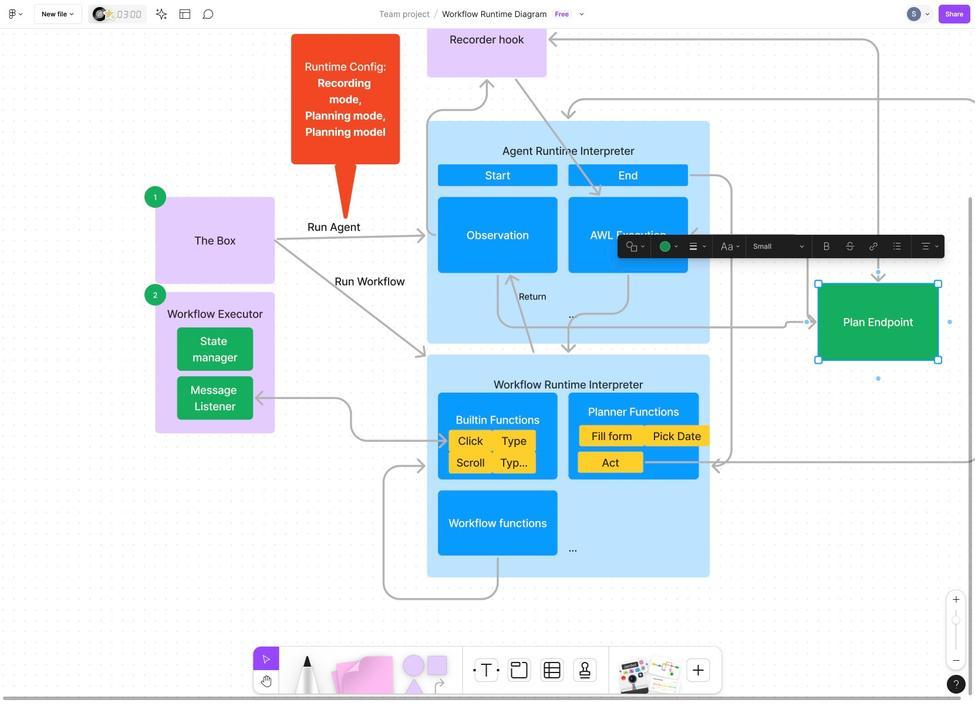 Task type: describe. For each thing, give the bounding box(es) containing it.
File name text field
[[442, 6, 547, 22]]

selection properties menu region
[[618, 235, 945, 258]]

multiplayer tools image
[[923, 0, 933, 28]]

main toolbar region
[[0, 0, 975, 29]]

Line style, thin none field
[[682, 235, 710, 258]]



Task type: locate. For each thing, give the bounding box(es) containing it.
diagram basics image
[[648, 656, 681, 680]]

Shape, square field
[[618, 235, 648, 258]]

Typeface, simple field
[[715, 235, 743, 258]]

view comments image
[[203, 8, 214, 20]]

Text alignment, text align center field
[[914, 235, 945, 258]]

Color, green field
[[653, 235, 682, 258]]



Task type: vqa. For each thing, say whether or not it's contained in the screenshot.
Multiplayer tools image
yes



